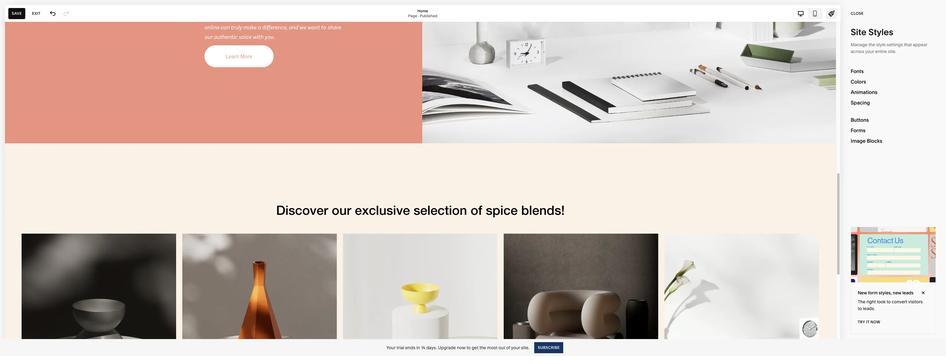Task type: describe. For each thing, give the bounding box(es) containing it.
exit
[[32, 11, 40, 16]]

fonts
[[851, 68, 864, 74]]

buttons
[[851, 117, 870, 123]]

the
[[858, 299, 866, 305]]

leads
[[903, 290, 914, 296]]

in
[[417, 345, 420, 351]]

animations
[[851, 89, 878, 95]]

save
[[12, 11, 22, 16]]

form
[[869, 290, 878, 296]]

your
[[387, 345, 396, 351]]

1 vertical spatial site.
[[521, 345, 530, 351]]

image
[[851, 138, 866, 144]]

get
[[472, 345, 479, 351]]

style
[[877, 42, 886, 48]]

0 horizontal spatial now
[[457, 345, 466, 351]]

trial
[[397, 345, 404, 351]]

manage
[[851, 42, 868, 48]]

image blocks link
[[851, 136, 937, 146]]

exit button
[[29, 8, 44, 19]]

right
[[867, 299, 877, 305]]

1 vertical spatial your
[[511, 345, 520, 351]]

subscribe
[[538, 346, 560, 350]]

save button
[[8, 8, 25, 19]]

0 horizontal spatial the
[[480, 345, 486, 351]]

it
[[867, 320, 870, 325]]

fonts link
[[851, 66, 937, 77]]

out
[[499, 345, 505, 351]]

look
[[878, 299, 886, 305]]

page
[[408, 13, 417, 18]]

colors
[[851, 79, 867, 85]]

appear
[[914, 42, 928, 48]]

2 horizontal spatial to
[[887, 299, 891, 305]]

blocks
[[867, 138, 883, 144]]

colors link
[[851, 77, 937, 87]]

upgrade
[[438, 345, 456, 351]]

site
[[851, 27, 867, 37]]

across
[[851, 49, 865, 54]]



Task type: vqa. For each thing, say whether or not it's contained in the screenshot.
Quick
no



Task type: locate. For each thing, give the bounding box(es) containing it.
home
[[418, 8, 428, 13]]

site. down settings on the top of the page
[[889, 49, 897, 54]]

new
[[858, 290, 868, 296]]

leads.
[[864, 306, 876, 312]]

to down the on the bottom right of page
[[858, 306, 863, 312]]

your right of
[[511, 345, 520, 351]]

animation showing new form styling options image
[[852, 228, 936, 283]]

your trial ends in 14 days. upgrade now to get the most out of your site.
[[387, 345, 530, 351]]

site styles
[[851, 27, 894, 37]]

entire
[[876, 49, 888, 54]]

1 horizontal spatial now
[[871, 320, 881, 325]]

convert
[[892, 299, 908, 305]]

ends
[[406, 345, 416, 351]]

now
[[871, 320, 881, 325], [457, 345, 466, 351]]

that
[[905, 42, 913, 48]]

to left "get"
[[467, 345, 471, 351]]

0 horizontal spatial site.
[[521, 345, 530, 351]]

the
[[869, 42, 876, 48], [480, 345, 486, 351]]

0 horizontal spatial your
[[511, 345, 520, 351]]

your
[[866, 49, 875, 54], [511, 345, 520, 351]]

the right look to convert visitors to leads.
[[858, 299, 923, 312]]

try it now button
[[858, 316, 881, 329]]

1 horizontal spatial your
[[866, 49, 875, 54]]

1 vertical spatial to
[[858, 306, 863, 312]]

try
[[858, 320, 866, 325]]

buttons link
[[851, 115, 937, 125]]

0 vertical spatial your
[[866, 49, 875, 54]]

close button
[[851, 8, 864, 19]]

·
[[418, 13, 419, 18]]

subscribe button
[[535, 342, 563, 354]]

to right the look
[[887, 299, 891, 305]]

0 horizontal spatial to
[[467, 345, 471, 351]]

1 horizontal spatial site.
[[889, 49, 897, 54]]

site. right of
[[521, 345, 530, 351]]

your inside manage the style settings that appear across your entire site.
[[866, 49, 875, 54]]

new form styles, new leads
[[858, 290, 914, 296]]

settings
[[887, 42, 904, 48]]

1 vertical spatial the
[[480, 345, 486, 351]]

manage the style settings that appear across your entire site.
[[851, 42, 928, 54]]

visitors
[[909, 299, 923, 305]]

0 vertical spatial to
[[887, 299, 891, 305]]

2 vertical spatial to
[[467, 345, 471, 351]]

1 horizontal spatial to
[[858, 306, 863, 312]]

forms link
[[851, 125, 937, 136]]

0 vertical spatial now
[[871, 320, 881, 325]]

1 vertical spatial now
[[457, 345, 466, 351]]

spacing link
[[851, 98, 937, 108]]

styles,
[[879, 290, 892, 296]]

site.
[[889, 49, 897, 54], [521, 345, 530, 351]]

of
[[507, 345, 510, 351]]

the right "get"
[[480, 345, 486, 351]]

most
[[487, 345, 498, 351]]

1 horizontal spatial the
[[869, 42, 876, 48]]

0 vertical spatial the
[[869, 42, 876, 48]]

home page · published
[[408, 8, 438, 18]]

tab list
[[794, 8, 823, 18]]

published
[[420, 13, 438, 18]]

14
[[421, 345, 426, 351]]

forms
[[851, 127, 866, 134]]

0 vertical spatial site.
[[889, 49, 897, 54]]

close
[[851, 11, 864, 16]]

the left the style
[[869, 42, 876, 48]]

now right it
[[871, 320, 881, 325]]

days.
[[427, 345, 437, 351]]

the inside manage the style settings that appear across your entire site.
[[869, 42, 876, 48]]

animations link
[[851, 87, 937, 98]]

your left entire
[[866, 49, 875, 54]]

now inside try it now button
[[871, 320, 881, 325]]

now left "get"
[[457, 345, 466, 351]]

site. inside manage the style settings that appear across your entire site.
[[889, 49, 897, 54]]

spacing
[[851, 100, 871, 106]]

image blocks
[[851, 138, 883, 144]]

to
[[887, 299, 891, 305], [858, 306, 863, 312], [467, 345, 471, 351]]

styles
[[869, 27, 894, 37]]

new
[[893, 290, 902, 296]]

try it now
[[858, 320, 881, 325]]



